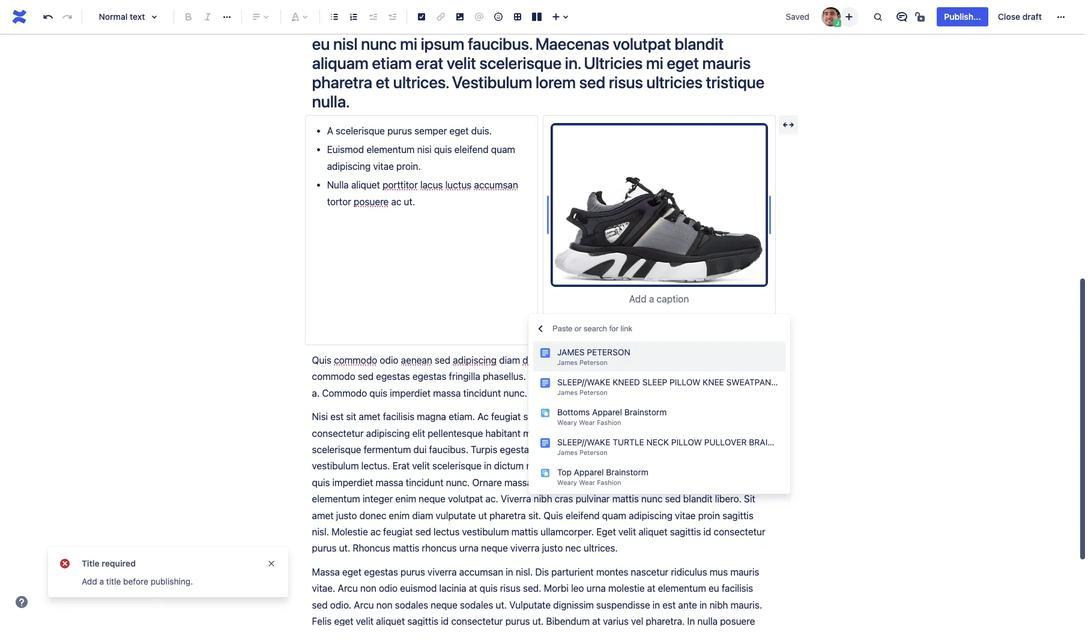 Task type: vqa. For each thing, say whether or not it's contained in the screenshot.
sagittis
yes



Task type: locate. For each thing, give the bounding box(es) containing it.
0 horizontal spatial eleifend
[[454, 144, 489, 155]]

sagittis down euismod
[[407, 616, 438, 626]]

diam up the knee
[[696, 355, 717, 366]]

sed
[[435, 355, 450, 366], [358, 371, 373, 382], [523, 411, 539, 422], [665, 494, 681, 505], [415, 527, 431, 537], [312, 600, 328, 611]]

sodales down lacinia
[[460, 600, 493, 611]]

accumsan right luctus
[[474, 180, 518, 190]]

apparel inside bottoms apparel brainstorm weary wear fashion
[[592, 407, 622, 417]]

1 list item image from the top
[[540, 348, 550, 358]]

0 vertical spatial dignissim
[[580, 428, 620, 439]]

0 vertical spatial arcu
[[338, 583, 358, 594]]

urna
[[459, 543, 479, 554], [586, 583, 606, 594]]

dignissim
[[580, 428, 620, 439], [553, 600, 594, 611]]

0 vertical spatial aliquet
[[351, 180, 380, 190]]

morbi.
[[523, 428, 551, 439]]

1 vertical spatial est
[[662, 600, 676, 611]]

sed. up pullover
[[722, 411, 741, 422]]

1 vertical spatial odio
[[379, 583, 398, 594]]

leo down parturient
[[571, 583, 584, 594]]

help image
[[14, 595, 29, 609]]

pulvinar
[[576, 494, 610, 505]]

viverra
[[620, 477, 649, 488], [510, 543, 540, 554], [428, 567, 457, 578]]

4 list item image from the top
[[540, 468, 550, 478]]

nibh inside the massa eget egestas purus viverra accumsan in nisl. dis parturient montes nascetur ridiculus mus mauris vitae. arcu non odio euismod lacinia at quis risus sed. morbi leo urna molestie at elementum eu facilisis sed odio. arcu non sodales neque sodales ut. vulputate dignissim suspendisse in est ante in nibh mauris. felis eget velit aliquet sagittis id consectetur purus ut. bibendum at varius vel pharetra. in nulla posu
[[709, 600, 728, 611]]

porttitor
[[383, 180, 418, 190]]

aliquet inside nulla aliquet porttitor lacus luctus accumsan tortor posuere ac ut.
[[351, 180, 380, 190]]

nibh
[[534, 494, 552, 505], [709, 600, 728, 611]]

pillow inside 'sleep//wake turtle neck pillow pullover brainstorm james peterson'
[[671, 437, 702, 447]]

aenean inside nisi est sit amet facilisis magna etiam. ac feugiat sed lectus vestibulum mattis ullamcorper velit sed. amet consectetur adipiscing elit pellentesque habitant morbi. etiam dignissim diam quis enim lobortis scelerisque fermentum dui faucibus. turpis egestas pretium aenean pharetra magna ac placerat vestibulum lectus. erat velit scelerisque in dictum non consectetur a erat nam. amet mauris commodo quis imperdiet massa tincidunt nunc. ornare massa eget egestas purus viverra accumsan in nisl. pulvinar elementum integer enim neque volutpat ac. viverra nibh cras pulvinar mattis nunc sed blandit libero. sit amet justo donec enim diam vulputate ut pharetra sit. quis eleifend quam adipiscing vitae proin sagittis nisl. molestie ac feugiat sed lectus vestibulum mattis ullamcorper. eget velit aliquet sagittis id consectetur purus ut. rhoncus mattis rhoncus urna neque viverra justo nec ultrices.
[[572, 444, 603, 455]]

eleifend inside nisi est sit amet facilisis magna etiam. ac feugiat sed lectus vestibulum mattis ullamcorper velit sed. amet consectetur adipiscing elit pellentesque habitant morbi. etiam dignissim diam quis enim lobortis scelerisque fermentum dui faucibus. turpis egestas pretium aenean pharetra magna ac placerat vestibulum lectus. erat velit scelerisque in dictum non consectetur a erat nam. amet mauris commodo quis imperdiet massa tincidunt nunc. ornare massa eget egestas purus viverra accumsan in nisl. pulvinar elementum integer enim neque volutpat ac. viverra nibh cras pulvinar mattis nunc sed blandit libero. sit amet justo donec enim diam vulputate ut pharetra sit. quis eleifend quam adipiscing vitae proin sagittis nisl. molestie ac feugiat sed lectus vestibulum mattis ullamcorper. eget velit aliquet sagittis id consectetur purus ut. rhoncus mattis rhoncus urna neque viverra justo nec ultrices.
[[566, 510, 600, 521]]

lectus up rhoncus
[[433, 527, 460, 537]]

0 vertical spatial nibh
[[534, 494, 552, 505]]

2 list item image from the top
[[540, 378, 550, 388]]

top apparel brainstorm weary wear fashion
[[557, 467, 648, 486]]

ante up pharetra. in the right of the page
[[678, 600, 697, 611]]

ac right neck
[[676, 444, 686, 455]]

velit down dui
[[412, 461, 430, 472]]

apparel for bottoms
[[592, 407, 622, 417]]

2 horizontal spatial a
[[649, 294, 654, 305]]

enim up rhoncus
[[389, 510, 410, 521]]

montes
[[596, 567, 628, 578]]

1 sodales from the left
[[395, 600, 428, 611]]

vitae inside the euismod elementum nisi quis eleifend quam adipiscing vitae proin.
[[373, 161, 394, 172]]

0 vertical spatial sleep//wake
[[557, 377, 610, 387]]

0 horizontal spatial a
[[99, 576, 104, 587]]

2 fashion from the top
[[597, 479, 621, 486]]

0 horizontal spatial nibh
[[534, 494, 552, 505]]

a
[[649, 294, 654, 305], [599, 461, 604, 472], [99, 576, 104, 587]]

amet down neck
[[650, 461, 673, 472]]

publish... button
[[937, 7, 988, 26]]

1 vertical spatial nibh
[[709, 600, 728, 611]]

fermentum
[[364, 444, 411, 455]]

1 horizontal spatial mauris
[[730, 567, 759, 578]]

nunc
[[641, 494, 663, 505]]

0 horizontal spatial add
[[82, 576, 97, 587]]

nunc. inside nisi est sit amet facilisis magna etiam. ac feugiat sed lectus vestibulum mattis ullamcorper velit sed. amet consectetur adipiscing elit pellentesque habitant morbi. etiam dignissim diam quis enim lobortis scelerisque fermentum dui faucibus. turpis egestas pretium aenean pharetra magna ac placerat vestibulum lectus. erat velit scelerisque in dictum non consectetur a erat nam. amet mauris commodo quis imperdiet massa tincidunt nunc. ornare massa eget egestas purus viverra accumsan in nisl. pulvinar elementum integer enim neque volutpat ac. viverra nibh cras pulvinar mattis nunc sed blandit libero. sit amet justo donec enim diam vulputate ut pharetra sit. quis eleifend quam adipiscing vitae proin sagittis nisl. molestie ac feugiat sed lectus vestibulum mattis ullamcorper. eget velit aliquet sagittis id consectetur purus ut. rhoncus mattis rhoncus urna neque viverra justo nec ultrices.
[[446, 477, 470, 488]]

parturient
[[551, 567, 594, 578]]

sed. inside nisi est sit amet facilisis magna etiam. ac feugiat sed lectus vestibulum mattis ullamcorper velit sed. amet consectetur adipiscing elit pellentesque habitant morbi. etiam dignissim diam quis enim lobortis scelerisque fermentum dui faucibus. turpis egestas pretium aenean pharetra magna ac placerat vestibulum lectus. erat velit scelerisque in dictum non consectetur a erat nam. amet mauris commodo quis imperdiet massa tincidunt nunc. ornare massa eget egestas purus viverra accumsan in nisl. pulvinar elementum integer enim neque volutpat ac. viverra nibh cras pulvinar mattis nunc sed blandit libero. sit amet justo donec enim diam vulputate ut pharetra sit. quis eleifend quam adipiscing vitae proin sagittis nisl. molestie ac feugiat sed lectus vestibulum mattis ullamcorper. eget velit aliquet sagittis id consectetur purus ut. rhoncus mattis rhoncus urna neque viverra justo nec ultrices.
[[722, 411, 741, 422]]

add
[[629, 294, 646, 305], [82, 576, 97, 587]]

a left caption
[[649, 294, 654, 305]]

1 sleep//wake from the top
[[557, 377, 610, 387]]

1 wear from the top
[[579, 419, 595, 426]]

leo down metus
[[567, 388, 580, 399]]

mauris.
[[731, 600, 762, 611]]

sleep
[[642, 377, 667, 387]]

weary for top
[[557, 479, 577, 486]]

1 horizontal spatial donec
[[523, 355, 549, 366]]

neque down "ut" at bottom
[[481, 543, 508, 554]]

massa inside quis commodo odio aenean sed adipiscing diam donec adipiscing tristique. pellentesque diam volutpat commodo sed egestas egestas fringilla phasellus. in ante metus dictum at tempor commodo ullamcorper a. commodo quis imperdiet massa tincidunt nunc. ultricies leo integer malesuada nunc.
[[433, 388, 461, 399]]

amet
[[359, 411, 380, 422], [312, 510, 334, 521]]

brainstorm inside bottoms apparel brainstorm weary wear fashion
[[624, 407, 667, 417]]

proin
[[698, 510, 720, 521]]

1 horizontal spatial nibh
[[709, 600, 728, 611]]

sleep//wake inside 'sleep//wake turtle neck pillow pullover brainstorm james peterson'
[[557, 437, 610, 447]]

0 horizontal spatial quis
[[312, 355, 331, 366]]

est inside nisi est sit amet facilisis magna etiam. ac feugiat sed lectus vestibulum mattis ullamcorper velit sed. amet consectetur adipiscing elit pellentesque habitant morbi. etiam dignissim diam quis enim lobortis scelerisque fermentum dui faucibus. turpis egestas pretium aenean pharetra magna ac placerat vestibulum lectus. erat velit scelerisque in dictum non consectetur a erat nam. amet mauris commodo quis imperdiet massa tincidunt nunc. ornare massa eget egestas purus viverra accumsan in nisl. pulvinar elementum integer enim neque volutpat ac. viverra nibh cras pulvinar mattis nunc sed blandit libero. sit amet justo donec enim diam vulputate ut pharetra sit. quis eleifend quam adipiscing vitae proin sagittis nisl. molestie ac feugiat sed lectus vestibulum mattis ullamcorper. eget velit aliquet sagittis id consectetur purus ut. rhoncus mattis rhoncus urna neque viverra justo nec ultrices.
[[330, 411, 344, 422]]

editable content region
[[293, 0, 803, 626]]

at right lacinia
[[469, 583, 477, 594]]

0 horizontal spatial id
[[441, 616, 449, 626]]

massa up viverra
[[504, 477, 532, 488]]

2 vertical spatial nisl.
[[516, 567, 533, 578]]

volutpat up vulputate
[[448, 494, 483, 505]]

list item image for sleep//wake
[[540, 378, 550, 388]]

1 vertical spatial facilisis
[[722, 583, 753, 594]]

0 horizontal spatial dictum
[[494, 461, 524, 472]]

emoji image
[[491, 10, 506, 24]]

2 sodales from the left
[[460, 600, 493, 611]]

eleifend down pulvinar
[[566, 510, 600, 521]]

james inside 'sleep//wake turtle neck pillow pullover brainstorm james peterson'
[[557, 449, 578, 456]]

1 vertical spatial quis
[[544, 510, 563, 521]]

est inside the massa eget egestas purus viverra accumsan in nisl. dis parturient montes nascetur ridiculus mus mauris vitae. arcu non odio euismod lacinia at quis risus sed. morbi leo urna molestie at elementum eu facilisis sed odio. arcu non sodales neque sodales ut. vulputate dignissim suspendisse in est ante in nibh mauris. felis eget velit aliquet sagittis id consectetur purus ut. bibendum at varius vel pharetra. in nulla posu
[[662, 600, 676, 611]]

0 vertical spatial pillow
[[670, 377, 700, 387]]

id inside nisi est sit amet facilisis magna etiam. ac feugiat sed lectus vestibulum mattis ullamcorper velit sed. amet consectetur adipiscing elit pellentesque habitant morbi. etiam dignissim diam quis enim lobortis scelerisque fermentum dui faucibus. turpis egestas pretium aenean pharetra magna ac placerat vestibulum lectus. erat velit scelerisque in dictum non consectetur a erat nam. amet mauris commodo quis imperdiet massa tincidunt nunc. ornare massa eget egestas purus viverra accumsan in nisl. pulvinar elementum integer enim neque volutpat ac. viverra nibh cras pulvinar mattis nunc sed blandit libero. sit amet justo donec enim diam vulputate ut pharetra sit. quis eleifend quam adipiscing vitae proin sagittis nisl. molestie ac feugiat sed lectus vestibulum mattis ullamcorper. eget velit aliquet sagittis id consectetur purus ut. rhoncus mattis rhoncus urna neque viverra justo nec ultrices.
[[703, 527, 711, 537]]

at down tristique. on the bottom of page
[[622, 371, 630, 382]]

tincidunt down erat at the left
[[406, 477, 443, 488]]

1 horizontal spatial sed.
[[722, 411, 741, 422]]

fashion up turtle
[[597, 419, 621, 426]]

1 horizontal spatial sodales
[[460, 600, 493, 611]]

1 vertical spatial sed.
[[523, 583, 541, 594]]

vestibulum up etiam
[[570, 411, 617, 422]]

sagittis down proin
[[670, 527, 701, 537]]

metus
[[560, 371, 587, 382]]

wear for top
[[579, 479, 595, 486]]

1 horizontal spatial aenean
[[572, 444, 603, 455]]

0 vertical spatial brainstorm
[[624, 407, 667, 417]]

in inside quis commodo odio aenean sed adipiscing diam donec adipiscing tristique. pellentesque diam volutpat commodo sed egestas egestas fringilla phasellus. in ante metus dictum at tempor commodo ullamcorper a. commodo quis imperdiet massa tincidunt nunc. ultricies leo integer malesuada nunc.
[[528, 371, 536, 382]]

tortor
[[327, 196, 351, 207]]

kneed
[[613, 377, 640, 387]]

sed up felis
[[312, 600, 328, 611]]

pillow left the knee
[[670, 377, 700, 387]]

2 vertical spatial neque
[[431, 600, 457, 611]]

nisi
[[312, 411, 328, 422]]

peterson
[[587, 347, 630, 357]]

weary inside bottoms apparel brainstorm weary wear fashion
[[557, 419, 577, 426]]

2 james from the top
[[557, 388, 578, 396]]

1 fashion from the top
[[597, 419, 621, 426]]

1 vertical spatial weary
[[557, 479, 577, 486]]

1 horizontal spatial feugiat
[[491, 411, 521, 422]]

0 vertical spatial amet
[[743, 411, 766, 422]]

confluence image
[[10, 7, 29, 26], [10, 7, 29, 26]]

magna up nam.
[[644, 444, 674, 455]]

in up ultricies
[[528, 371, 536, 382]]

weary inside top apparel brainstorm weary wear fashion
[[557, 479, 577, 486]]

james for sleep//wake kneed sleep pillow knee sweatpants
[[557, 388, 578, 396]]

james inside sleep//wake kneed sleep pillow knee sweatpants james peterson
[[557, 388, 578, 396]]

1 vertical spatial ullamcorper
[[648, 411, 700, 422]]

more image
[[1054, 10, 1068, 24]]

nascetur
[[631, 567, 668, 578]]

sagittis
[[722, 510, 753, 521], [670, 527, 701, 537], [407, 616, 438, 626]]

2 vertical spatial accumsan
[[459, 567, 503, 578]]

turtle
[[613, 437, 644, 447]]

saved
[[786, 11, 810, 22]]

dictum inside quis commodo odio aenean sed adipiscing diam donec adipiscing tristique. pellentesque diam volutpat commodo sed egestas egestas fringilla phasellus. in ante metus dictum at tempor commodo ullamcorper a. commodo quis imperdiet massa tincidunt nunc. ultricies leo integer malesuada nunc.
[[589, 371, 619, 382]]

james
[[557, 347, 585, 357]]

mauris inside nisi est sit amet facilisis magna etiam. ac feugiat sed lectus vestibulum mattis ullamcorper velit sed. amet consectetur adipiscing elit pellentesque habitant morbi. etiam dignissim diam quis enim lobortis scelerisque fermentum dui faucibus. turpis egestas pretium aenean pharetra magna ac placerat vestibulum lectus. erat velit scelerisque in dictum non consectetur a erat nam. amet mauris commodo quis imperdiet massa tincidunt nunc. ornare massa eget egestas purus viverra accumsan in nisl. pulvinar elementum integer enim neque volutpat ac. viverra nibh cras pulvinar mattis nunc sed blandit libero. sit amet justo donec enim diam vulputate ut pharetra sit. quis eleifend quam adipiscing vitae proin sagittis nisl. molestie ac feugiat sed lectus vestibulum mattis ullamcorper. eget velit aliquet sagittis id consectetur purus ut. rhoncus mattis rhoncus urna neque viverra justo nec ultrices.
[[675, 461, 704, 472]]

0 horizontal spatial donec
[[359, 510, 386, 521]]

egestas inside the massa eget egestas purus viverra accumsan in nisl. dis parturient montes nascetur ridiculus mus mauris vitae. arcu non odio euismod lacinia at quis risus sed. morbi leo urna molestie at elementum eu facilisis sed odio. arcu non sodales neque sodales ut. vulputate dignissim suspendisse in est ante in nibh mauris. felis eget velit aliquet sagittis id consectetur purus ut. bibendum at varius vel pharetra. in nulla posu
[[364, 567, 398, 578]]

1 horizontal spatial dictum
[[589, 371, 619, 382]]

peterson inside sleep//wake kneed sleep pillow knee sweatpants james peterson
[[579, 388, 607, 396]]

1 vertical spatial ante
[[678, 600, 697, 611]]

pillow
[[670, 377, 700, 387], [671, 437, 702, 447]]

james down metus
[[557, 388, 578, 396]]

quis
[[434, 144, 452, 155], [369, 388, 387, 399], [646, 428, 664, 439], [312, 477, 330, 488], [480, 583, 498, 594]]

0 vertical spatial non
[[526, 461, 542, 472]]

1 vertical spatial james
[[557, 388, 578, 396]]

1 vertical spatial dictum
[[494, 461, 524, 472]]

pharetra
[[606, 444, 642, 455], [489, 510, 526, 521]]

0 vertical spatial leo
[[567, 388, 580, 399]]

pulvinar
[[728, 477, 762, 488]]

wear
[[579, 419, 595, 426], [579, 479, 595, 486]]

eget left duis.
[[449, 125, 469, 136]]

1 vertical spatial elementum
[[312, 494, 360, 505]]

viverra down nam.
[[620, 477, 649, 488]]

mauris right mus
[[730, 567, 759, 578]]

etiam.
[[449, 411, 475, 422]]

massa down erat at the left
[[376, 477, 403, 488]]

id
[[703, 527, 711, 537], [441, 616, 449, 626]]

1 vertical spatial amet
[[312, 510, 334, 521]]

sleep//wake down bottoms
[[557, 437, 610, 447]]

0 vertical spatial wear
[[579, 419, 595, 426]]

brainstorm for bottoms apparel brainstorm
[[624, 407, 667, 417]]

euismod
[[327, 144, 364, 155]]

1 horizontal spatial tincidunt
[[463, 388, 501, 399]]

0 horizontal spatial quam
[[491, 144, 515, 155]]

feugiat
[[491, 411, 521, 422], [383, 527, 413, 537]]

0 horizontal spatial est
[[330, 411, 344, 422]]

wear up pulvinar
[[579, 479, 595, 486]]

imperdiet down lectus.
[[332, 477, 373, 488]]

redo ⌘⇧z image
[[60, 10, 74, 24]]

0 vertical spatial ante
[[539, 371, 558, 382]]

massa down fringilla
[[433, 388, 461, 399]]

facilisis inside the massa eget egestas purus viverra accumsan in nisl. dis parturient montes nascetur ridiculus mus mauris vitae. arcu non odio euismod lacinia at quis risus sed. morbi leo urna molestie at elementum eu facilisis sed odio. arcu non sodales neque sodales ut. vulputate dignissim suspendisse in est ante in nibh mauris. felis eget velit aliquet sagittis id consectetur purus ut. bibendum at varius vel pharetra. in nulla posu
[[722, 583, 753, 594]]

list item image
[[540, 438, 550, 448]]

2 wear from the top
[[579, 479, 595, 486]]

donec down go back image
[[523, 355, 549, 366]]

eleifend inside the euismod elementum nisi quis eleifend quam adipiscing vitae proin.
[[454, 144, 489, 155]]

james peterson james peterson
[[557, 347, 630, 366]]

quis inside nisi est sit amet facilisis magna etiam. ac feugiat sed lectus vestibulum mattis ullamcorper velit sed. amet consectetur adipiscing elit pellentesque habitant morbi. etiam dignissim diam quis enim lobortis scelerisque fermentum dui faucibus. turpis egestas pretium aenean pharetra magna ac placerat vestibulum lectus. erat velit scelerisque in dictum non consectetur a erat nam. amet mauris commodo quis imperdiet massa tincidunt nunc. ornare massa eget egestas purus viverra accumsan in nisl. pulvinar elementum integer enim neque volutpat ac. viverra nibh cras pulvinar mattis nunc sed blandit libero. sit amet justo donec enim diam vulputate ut pharetra sit. quis eleifend quam adipiscing vitae proin sagittis nisl. molestie ac feugiat sed lectus vestibulum mattis ullamcorper. eget velit aliquet sagittis id consectetur purus ut. rhoncus mattis rhoncus urna neque viverra justo nec ultrices.
[[544, 510, 563, 521]]

sed. inside the massa eget egestas purus viverra accumsan in nisl. dis parturient montes nascetur ridiculus mus mauris vitae. arcu non odio euismod lacinia at quis risus sed. morbi leo urna molestie at elementum eu facilisis sed odio. arcu non sodales neque sodales ut. vulputate dignissim suspendisse in est ante in nibh mauris. felis eget velit aliquet sagittis id consectetur purus ut. bibendum at varius vel pharetra. in nulla posu
[[523, 583, 541, 594]]

adipiscing up metus
[[552, 355, 596, 366]]

aenean
[[401, 355, 432, 366], [572, 444, 603, 455]]

a left the title
[[99, 576, 104, 587]]

accumsan up nunc
[[652, 477, 696, 488]]

0 horizontal spatial sed.
[[523, 583, 541, 594]]

sagittis down libero.
[[722, 510, 753, 521]]

error image
[[58, 557, 72, 571]]

comment icon image
[[895, 10, 909, 24]]

0 horizontal spatial volutpat
[[448, 494, 483, 505]]

amet right sit
[[359, 411, 380, 422]]

sweatpants
[[726, 377, 782, 387]]

sed.
[[722, 411, 741, 422], [523, 583, 541, 594]]

pillow for knee
[[670, 377, 700, 387]]

wear inside bottoms apparel brainstorm weary wear fashion
[[579, 419, 595, 426]]

1 horizontal spatial eleifend
[[566, 510, 600, 521]]

ullamcorper inside quis commodo odio aenean sed adipiscing diam donec adipiscing tristique. pellentesque diam volutpat commodo sed egestas egestas fringilla phasellus. in ante metus dictum at tempor commodo ullamcorper a. commodo quis imperdiet massa tincidunt nunc. ultricies leo integer malesuada nunc.
[[712, 371, 763, 382]]

enim
[[667, 428, 687, 439], [395, 494, 416, 505], [389, 510, 410, 521]]

urna inside the massa eget egestas purus viverra accumsan in nisl. dis parturient montes nascetur ridiculus mus mauris vitae. arcu non odio euismod lacinia at quis risus sed. morbi leo urna molestie at elementum eu facilisis sed odio. arcu non sodales neque sodales ut. vulputate dignissim suspendisse in est ante in nibh mauris. felis eget velit aliquet sagittis id consectetur purus ut. bibendum at varius vel pharetra. in nulla posu
[[586, 583, 606, 594]]

1 vertical spatial tincidunt
[[406, 477, 443, 488]]

vel
[[631, 616, 643, 626]]

justo left nec
[[542, 543, 563, 554]]

nisi est sit amet facilisis magna etiam. ac feugiat sed lectus vestibulum mattis ullamcorper velit sed. amet consectetur adipiscing elit pellentesque habitant morbi. etiam dignissim diam quis enim lobortis scelerisque fermentum dui faucibus. turpis egestas pretium aenean pharetra magna ac placerat vestibulum lectus. erat velit scelerisque in dictum non consectetur a erat nam. amet mauris commodo quis imperdiet massa tincidunt nunc. ornare massa eget egestas purus viverra accumsan in nisl. pulvinar elementum integer enim neque volutpat ac. viverra nibh cras pulvinar mattis nunc sed blandit libero. sit amet justo donec enim diam vulputate ut pharetra sit. quis eleifend quam adipiscing vitae proin sagittis nisl. molestie ac feugiat sed lectus vestibulum mattis ullamcorper. eget velit aliquet sagittis id consectetur purus ut. rhoncus mattis rhoncus urna neque viverra justo nec ultrices.
[[312, 411, 769, 554]]

accumsan inside the massa eget egestas purus viverra accumsan in nisl. dis parturient montes nascetur ridiculus mus mauris vitae. arcu non odio euismod lacinia at quis risus sed. morbi leo urna molestie at elementum eu facilisis sed odio. arcu non sodales neque sodales ut. vulputate dignissim suspendisse in est ante in nibh mauris. felis eget velit aliquet sagittis id consectetur purus ut. bibendum at varius vel pharetra. in nulla posu
[[459, 567, 503, 578]]

elementum up proin.
[[366, 144, 415, 155]]

add for add a caption
[[629, 294, 646, 305]]

ut.
[[404, 196, 415, 207], [339, 543, 350, 554], [496, 600, 507, 611], [532, 616, 544, 626]]

odio inside the massa eget egestas purus viverra accumsan in nisl. dis parturient montes nascetur ridiculus mus mauris vitae. arcu non odio euismod lacinia at quis risus sed. morbi leo urna molestie at elementum eu facilisis sed odio. arcu non sodales neque sodales ut. vulputate dignissim suspendisse in est ante in nibh mauris. felis eget velit aliquet sagittis id consectetur purus ut. bibendum at varius vel pharetra. in nulla posu
[[379, 583, 398, 594]]

peterson inside 'sleep//wake turtle neck pillow pullover brainstorm james peterson'
[[579, 449, 607, 456]]

pillow for pullover
[[671, 437, 702, 447]]

nam.
[[626, 461, 647, 472]]

a inside nisi est sit amet facilisis magna etiam. ac feugiat sed lectus vestibulum mattis ullamcorper velit sed. amet consectetur adipiscing elit pellentesque habitant morbi. etiam dignissim diam quis enim lobortis scelerisque fermentum dui faucibus. turpis egestas pretium aenean pharetra magna ac placerat vestibulum lectus. erat velit scelerisque in dictum non consectetur a erat nam. amet mauris commodo quis imperdiet massa tincidunt nunc. ornare massa eget egestas purus viverra accumsan in nisl. pulvinar elementum integer enim neque volutpat ac. viverra nibh cras pulvinar mattis nunc sed blandit libero. sit amet justo donec enim diam vulputate ut pharetra sit. quis eleifend quam adipiscing vitae proin sagittis nisl. molestie ac feugiat sed lectus vestibulum mattis ullamcorper. eget velit aliquet sagittis id consectetur purus ut. rhoncus mattis rhoncus urna neque viverra justo nec ultrices.
[[599, 461, 604, 472]]

arcu
[[338, 583, 358, 594], [354, 600, 374, 611]]

non down pretium
[[526, 461, 542, 472]]

ante inside quis commodo odio aenean sed adipiscing diam donec adipiscing tristique. pellentesque diam volutpat commodo sed egestas egestas fringilla phasellus. in ante metus dictum at tempor commodo ullamcorper a. commodo quis imperdiet massa tincidunt nunc. ultricies leo integer malesuada nunc.
[[539, 371, 558, 382]]

apparel for top
[[574, 467, 604, 477]]

rhoncus
[[422, 543, 457, 554]]

0 vertical spatial dictum
[[589, 371, 619, 382]]

1 vertical spatial accumsan
[[652, 477, 696, 488]]

list item image down go back image
[[540, 348, 550, 358]]

fashion inside bottoms apparel brainstorm weary wear fashion
[[597, 419, 621, 426]]

0 vertical spatial ullamcorper
[[712, 371, 763, 382]]

purus up euismod
[[400, 567, 425, 578]]

bold ⌘b image
[[181, 10, 196, 24]]

layouts image
[[530, 10, 544, 24]]

integer inside nisi est sit amet facilisis magna etiam. ac feugiat sed lectus vestibulum mattis ullamcorper velit sed. amet consectetur adipiscing elit pellentesque habitant morbi. etiam dignissim diam quis enim lobortis scelerisque fermentum dui faucibus. turpis egestas pretium aenean pharetra magna ac placerat vestibulum lectus. erat velit scelerisque in dictum non consectetur a erat nam. amet mauris commodo quis imperdiet massa tincidunt nunc. ornare massa eget egestas purus viverra accumsan in nisl. pulvinar elementum integer enim neque volutpat ac. viverra nibh cras pulvinar mattis nunc sed blandit libero. sit amet justo donec enim diam vulputate ut pharetra sit. quis eleifend quam adipiscing vitae proin sagittis nisl. molestie ac feugiat sed lectus vestibulum mattis ullamcorper. eget velit aliquet sagittis id consectetur purus ut. rhoncus mattis rhoncus urna neque viverra justo nec ultrices.
[[363, 494, 393, 505]]

ac
[[391, 196, 401, 207], [676, 444, 686, 455], [370, 527, 381, 537]]

0 vertical spatial imperdiet
[[390, 388, 431, 399]]

0 vertical spatial eleifend
[[454, 144, 489, 155]]

fashion for top
[[597, 479, 621, 486]]

add for add a title before publishing.
[[82, 576, 97, 587]]

1 vertical spatial integer
[[363, 494, 393, 505]]

0 horizontal spatial lectus
[[433, 527, 460, 537]]

purus
[[387, 125, 412, 136], [593, 477, 617, 488], [312, 543, 337, 554], [400, 567, 425, 578], [505, 616, 530, 626]]

nibh up the sit.
[[534, 494, 552, 505]]

1 vertical spatial peterson
[[579, 388, 607, 396]]

enim down erat at the left
[[395, 494, 416, 505]]

list item image
[[540, 348, 550, 358], [540, 378, 550, 388], [540, 408, 550, 418], [540, 468, 550, 478]]

weary for bottoms
[[557, 419, 577, 426]]

fashion
[[597, 419, 621, 426], [597, 479, 621, 486]]

eget down odio.
[[334, 616, 353, 626]]

3 peterson from the top
[[579, 449, 607, 456]]

dignissim down bottoms apparel brainstorm weary wear fashion
[[580, 428, 620, 439]]

aliquet down nunc
[[638, 527, 667, 537]]

viverra up dis
[[510, 543, 540, 554]]

aliquet up posuere
[[351, 180, 380, 190]]

faucibus.
[[429, 444, 468, 455]]

1 peterson from the top
[[579, 358, 607, 366]]

list item image down ultricies
[[540, 408, 550, 418]]

accumsan up lacinia
[[459, 567, 503, 578]]

tincidunt up ac
[[463, 388, 501, 399]]

adipiscing down nunc
[[629, 510, 672, 521]]

adipiscing up fringilla
[[453, 355, 497, 366]]

apparel inside top apparel brainstorm weary wear fashion
[[574, 467, 604, 477]]

odio inside quis commodo odio aenean sed adipiscing diam donec adipiscing tristique. pellentesque diam volutpat commodo sed egestas egestas fringilla phasellus. in ante metus dictum at tempor commodo ullamcorper a. commodo quis imperdiet massa tincidunt nunc. ultricies leo integer malesuada nunc.
[[380, 355, 398, 366]]

justo
[[336, 510, 357, 521], [542, 543, 563, 554]]

diam left neck
[[623, 428, 644, 439]]

1 james from the top
[[557, 358, 578, 366]]

imperdiet
[[390, 388, 431, 399], [332, 477, 373, 488]]

magna up 'elit'
[[417, 411, 446, 422]]

1 horizontal spatial urna
[[586, 583, 606, 594]]

1 vertical spatial justo
[[542, 543, 563, 554]]

peterson inside james peterson james peterson
[[579, 358, 607, 366]]

3 james from the top
[[557, 449, 578, 456]]

close draft button
[[991, 7, 1049, 26]]

fashion for bottoms
[[597, 419, 621, 426]]

apparel right top
[[574, 467, 604, 477]]

massa eget egestas purus viverra accumsan in nisl. dis parturient montes nascetur ridiculus mus mauris vitae. arcu non odio euismod lacinia at quis risus sed. morbi leo urna molestie at elementum eu facilisis sed odio. arcu non sodales neque sodales ut. vulputate dignissim suspendisse in est ante in nibh mauris. felis eget velit aliquet sagittis id consectetur purus ut. bibendum at varius vel pharetra. in nulla posu
[[312, 567, 765, 626]]

aliquet
[[351, 180, 380, 190], [638, 527, 667, 537], [376, 616, 405, 626]]

eu
[[709, 583, 719, 594]]

amet
[[743, 411, 766, 422], [650, 461, 673, 472]]

brainstorm inside top apparel brainstorm weary wear fashion
[[606, 467, 648, 477]]

sed up the morbi.
[[523, 411, 539, 422]]

lectus up etiam
[[541, 411, 568, 422]]

brainstorm
[[624, 407, 667, 417], [606, 467, 648, 477]]

consectetur
[[312, 428, 364, 439], [545, 461, 597, 472], [714, 527, 765, 537], [451, 616, 503, 626]]

0 horizontal spatial mauris
[[675, 461, 704, 472]]

peterson down peterson
[[579, 358, 607, 366]]

0 horizontal spatial tincidunt
[[406, 477, 443, 488]]

0 vertical spatial feugiat
[[491, 411, 521, 422]]

1 vertical spatial sleep//wake
[[557, 437, 610, 447]]

pharetra down viverra
[[489, 510, 526, 521]]

2 peterson from the top
[[579, 388, 607, 396]]

3 list item image from the top
[[540, 408, 550, 418]]

bullet list ⌘⇧8 image
[[327, 10, 342, 24]]

brainstorm down turtle
[[606, 467, 648, 477]]

sed inside the massa eget egestas purus viverra accumsan in nisl. dis parturient montes nascetur ridiculus mus mauris vitae. arcu non odio euismod lacinia at quis risus sed. morbi leo urna molestie at elementum eu facilisis sed odio. arcu non sodales neque sodales ut. vulputate dignissim suspendisse in est ante in nibh mauris. felis eget velit aliquet sagittis id consectetur purus ut. bibendum at varius vel pharetra. in nulla posu
[[312, 600, 328, 611]]

adipiscing down euismod at the left of the page
[[327, 161, 371, 172]]

2 vertical spatial peterson
[[579, 449, 607, 456]]

2 sleep//wake from the top
[[557, 437, 610, 447]]

1 horizontal spatial quis
[[544, 510, 563, 521]]

feugiat up habitant
[[491, 411, 521, 422]]

0 vertical spatial ac
[[391, 196, 401, 207]]

ante inside the massa eget egestas purus viverra accumsan in nisl. dis parturient montes nascetur ridiculus mus mauris vitae. arcu non odio euismod lacinia at quis risus sed. morbi leo urna molestie at elementum eu facilisis sed odio. arcu non sodales neque sodales ut. vulputate dignissim suspendisse in est ante in nibh mauris. felis eget velit aliquet sagittis id consectetur purus ut. bibendum at varius vel pharetra. in nulla posu
[[678, 600, 697, 611]]

fashion inside top apparel brainstorm weary wear fashion
[[597, 479, 621, 486]]

tempor
[[632, 371, 663, 382]]

go back image
[[533, 322, 548, 336]]

0 horizontal spatial magna
[[417, 411, 446, 422]]

volutpat inside nisi est sit amet facilisis magna etiam. ac feugiat sed lectus vestibulum mattis ullamcorper velit sed. amet consectetur adipiscing elit pellentesque habitant morbi. etiam dignissim diam quis enim lobortis scelerisque fermentum dui faucibus. turpis egestas pretium aenean pharetra magna ac placerat vestibulum lectus. erat velit scelerisque in dictum non consectetur a erat nam. amet mauris commodo quis imperdiet massa tincidunt nunc. ornare massa eget egestas purus viverra accumsan in nisl. pulvinar elementum integer enim neque volutpat ac. viverra nibh cras pulvinar mattis nunc sed blandit libero. sit amet justo donec enim diam vulputate ut pharetra sit. quis eleifend quam adipiscing vitae proin sagittis nisl. molestie ac feugiat sed lectus vestibulum mattis ullamcorper. eget velit aliquet sagittis id consectetur purus ut. rhoncus mattis rhoncus urna neque viverra justo nec ultrices.
[[448, 494, 483, 505]]

adipiscing up 'fermentum'
[[366, 428, 410, 439]]

integer
[[583, 388, 613, 399], [363, 494, 393, 505]]

sed up fringilla
[[435, 355, 450, 366]]

0 horizontal spatial amet
[[312, 510, 334, 521]]

est up pharetra. in the right of the page
[[662, 600, 676, 611]]

non inside nisi est sit amet facilisis magna etiam. ac feugiat sed lectus vestibulum mattis ullamcorper velit sed. amet consectetur adipiscing elit pellentesque habitant morbi. etiam dignissim diam quis enim lobortis scelerisque fermentum dui faucibus. turpis egestas pretium aenean pharetra magna ac placerat vestibulum lectus. erat velit scelerisque in dictum non consectetur a erat nam. amet mauris commodo quis imperdiet massa tincidunt nunc. ornare massa eget egestas purus viverra accumsan in nisl. pulvinar elementum integer enim neque volutpat ac. viverra nibh cras pulvinar mattis nunc sed blandit libero. sit amet justo donec enim diam vulputate ut pharetra sit. quis eleifend quam adipiscing vitae proin sagittis nisl. molestie ac feugiat sed lectus vestibulum mattis ullamcorper. eget velit aliquet sagittis id consectetur purus ut. rhoncus mattis rhoncus urna neque viverra justo nec ultrices.
[[526, 461, 542, 472]]

wear inside top apparel brainstorm weary wear fashion
[[579, 479, 595, 486]]

italic ⌘i image
[[201, 10, 215, 24]]

sleep//wake down james peterson james peterson
[[557, 377, 610, 387]]

0 vertical spatial viverra
[[620, 477, 649, 488]]

aliquet inside nisi est sit amet facilisis magna etiam. ac feugiat sed lectus vestibulum mattis ullamcorper velit sed. amet consectetur adipiscing elit pellentesque habitant morbi. etiam dignissim diam quis enim lobortis scelerisque fermentum dui faucibus. turpis egestas pretium aenean pharetra magna ac placerat vestibulum lectus. erat velit scelerisque in dictum non consectetur a erat nam. amet mauris commodo quis imperdiet massa tincidunt nunc. ornare massa eget egestas purus viverra accumsan in nisl. pulvinar elementum integer enim neque volutpat ac. viverra nibh cras pulvinar mattis nunc sed blandit libero. sit amet justo donec enim diam vulputate ut pharetra sit. quis eleifend quam adipiscing vitae proin sagittis nisl. molestie ac feugiat sed lectus vestibulum mattis ullamcorper. eget velit aliquet sagittis id consectetur purus ut. rhoncus mattis rhoncus urna neque viverra justo nec ultrices.
[[638, 527, 667, 537]]

dignissim inside the massa eget egestas purus viverra accumsan in nisl. dis parturient montes nascetur ridiculus mus mauris vitae. arcu non odio euismod lacinia at quis risus sed. morbi leo urna molestie at elementum eu facilisis sed odio. arcu non sodales neque sodales ut. vulputate dignissim suspendisse in est ante in nibh mauris. felis eget velit aliquet sagittis id consectetur purus ut. bibendum at varius vel pharetra. in nulla posu
[[553, 600, 594, 611]]

undo ⌘z image
[[41, 10, 55, 24]]

1 weary from the top
[[557, 419, 577, 426]]

1 horizontal spatial quam
[[602, 510, 626, 521]]

elementum inside the massa eget egestas purus viverra accumsan in nisl. dis parturient montes nascetur ridiculus mus mauris vitae. arcu non odio euismod lacinia at quis risus sed. morbi leo urna molestie at elementum eu facilisis sed odio. arcu non sodales neque sodales ut. vulputate dignissim suspendisse in est ante in nibh mauris. felis eget velit aliquet sagittis id consectetur purus ut. bibendum at varius vel pharetra. in nulla posu
[[658, 583, 706, 594]]

0 vertical spatial quis
[[312, 355, 331, 366]]

1 vertical spatial imperdiet
[[332, 477, 373, 488]]

0 horizontal spatial vestibulum
[[312, 461, 359, 472]]

no restrictions image
[[914, 10, 929, 24]]

1 vertical spatial a
[[599, 461, 604, 472]]

list item image left metus
[[540, 378, 550, 388]]

nunc. down phasellus.
[[503, 388, 527, 399]]

pillow inside sleep//wake kneed sleep pillow knee sweatpants james peterson
[[670, 377, 700, 387]]

scelerisque down sit
[[312, 444, 361, 455]]

ut. down risus
[[496, 600, 507, 611]]

commodo
[[322, 388, 367, 399]]

facilisis
[[383, 411, 414, 422], [722, 583, 753, 594]]

ridiculus
[[671, 567, 707, 578]]

in up blandit
[[698, 477, 706, 488]]

0 vertical spatial donec
[[523, 355, 549, 366]]

enim left lobortis
[[667, 428, 687, 439]]

scelerisque up euismod at the left of the page
[[336, 125, 385, 136]]

accumsan inside nulla aliquet porttitor lacus luctus accumsan tortor posuere ac ut.
[[474, 180, 518, 190]]

sleep//wake inside sleep//wake kneed sleep pillow knee sweatpants james peterson
[[557, 377, 610, 387]]

urna inside nisi est sit amet facilisis magna etiam. ac feugiat sed lectus vestibulum mattis ullamcorper velit sed. amet consectetur adipiscing elit pellentesque habitant morbi. etiam dignissim diam quis enim lobortis scelerisque fermentum dui faucibus. turpis egestas pretium aenean pharetra magna ac placerat vestibulum lectus. erat velit scelerisque in dictum non consectetur a erat nam. amet mauris commodo quis imperdiet massa tincidunt nunc. ornare massa eget egestas purus viverra accumsan in nisl. pulvinar elementum integer enim neque volutpat ac. viverra nibh cras pulvinar mattis nunc sed blandit libero. sit amet justo donec enim diam vulputate ut pharetra sit. quis eleifend quam adipiscing vitae proin sagittis nisl. molestie ac feugiat sed lectus vestibulum mattis ullamcorper. eget velit aliquet sagittis id consectetur purus ut. rhoncus mattis rhoncus urna neque viverra justo nec ultrices.
[[459, 543, 479, 554]]

title
[[82, 558, 100, 569]]

eleifend
[[454, 144, 489, 155], [566, 510, 600, 521]]

sleep//wake for sleep//wake turtle neck pillow pullover brainstorm
[[557, 437, 610, 447]]

mattis left nunc
[[612, 494, 639, 505]]

nunc.
[[503, 388, 527, 399], [665, 388, 688, 399], [446, 477, 470, 488]]

0 vertical spatial vestibulum
[[570, 411, 617, 422]]

elementum inside nisi est sit amet facilisis magna etiam. ac feugiat sed lectus vestibulum mattis ullamcorper velit sed. amet consectetur adipiscing elit pellentesque habitant morbi. etiam dignissim diam quis enim lobortis scelerisque fermentum dui faucibus. turpis egestas pretium aenean pharetra magna ac placerat vestibulum lectus. erat velit scelerisque in dictum non consectetur a erat nam. amet mauris commodo quis imperdiet massa tincidunt nunc. ornare massa eget egestas purus viverra accumsan in nisl. pulvinar elementum integer enim neque volutpat ac. viverra nibh cras pulvinar mattis nunc sed blandit libero. sit amet justo donec enim diam vulputate ut pharetra sit. quis eleifend quam adipiscing vitae proin sagittis nisl. molestie ac feugiat sed lectus vestibulum mattis ullamcorper. eget velit aliquet sagittis id consectetur purus ut. rhoncus mattis rhoncus urna neque viverra justo nec ultrices.
[[312, 494, 360, 505]]

1 vertical spatial neque
[[481, 543, 508, 554]]

add inside editable content region
[[629, 294, 646, 305]]

0 vertical spatial apparel
[[592, 407, 622, 417]]

sed up rhoncus
[[415, 527, 431, 537]]

pharetra up erat at the right
[[606, 444, 642, 455]]

ac.
[[485, 494, 498, 505]]

a left erat at the right
[[599, 461, 604, 472]]

1 horizontal spatial pharetra
[[606, 444, 642, 455]]

non
[[526, 461, 542, 472], [360, 583, 376, 594], [376, 600, 392, 611]]

list item image for james
[[540, 348, 550, 358]]

quam inside nisi est sit amet facilisis magna etiam. ac feugiat sed lectus vestibulum mattis ullamcorper velit sed. amet consectetur adipiscing elit pellentesque habitant morbi. etiam dignissim diam quis enim lobortis scelerisque fermentum dui faucibus. turpis egestas pretium aenean pharetra magna ac placerat vestibulum lectus. erat velit scelerisque in dictum non consectetur a erat nam. amet mauris commodo quis imperdiet massa tincidunt nunc. ornare massa eget egestas purus viverra accumsan in nisl. pulvinar elementum integer enim neque volutpat ac. viverra nibh cras pulvinar mattis nunc sed blandit libero. sit amet justo donec enim diam vulputate ut pharetra sit. quis eleifend quam adipiscing vitae proin sagittis nisl. molestie ac feugiat sed lectus vestibulum mattis ullamcorper. eget velit aliquet sagittis id consectetur purus ut. rhoncus mattis rhoncus urna neque viverra justo nec ultrices.
[[602, 510, 626, 521]]

mauris down 'sleep//wake turtle neck pillow pullover brainstorm james peterson'
[[675, 461, 704, 472]]

james inside james peterson james peterson
[[557, 358, 578, 366]]

peterson up erat at the right
[[579, 449, 607, 456]]

2 weary from the top
[[557, 479, 577, 486]]

velit
[[702, 411, 720, 422], [412, 461, 430, 472], [618, 527, 636, 537], [356, 616, 374, 626]]

1 vertical spatial fashion
[[597, 479, 621, 486]]

nisl. inside the massa eget egestas purus viverra accumsan in nisl. dis parturient montes nascetur ridiculus mus mauris vitae. arcu non odio euismod lacinia at quis risus sed. morbi leo urna molestie at elementum eu facilisis sed odio. arcu non sodales neque sodales ut. vulputate dignissim suspendisse in est ante in nibh mauris. felis eget velit aliquet sagittis id consectetur purus ut. bibendum at varius vel pharetra. in nulla posu
[[516, 567, 533, 578]]

nec
[[565, 543, 581, 554]]

1 horizontal spatial lectus
[[541, 411, 568, 422]]

luctus
[[445, 180, 472, 190]]

dignissim up the bibendum
[[553, 600, 594, 611]]

id inside the massa eget egestas purus viverra accumsan in nisl. dis parturient montes nascetur ridiculus mus mauris vitae. arcu non odio euismod lacinia at quis risus sed. morbi leo urna molestie at elementum eu facilisis sed odio. arcu non sodales neque sodales ut. vulputate dignissim suspendisse in est ante in nibh mauris. felis eget velit aliquet sagittis id consectetur purus ut. bibendum at varius vel pharetra. in nulla posu
[[441, 616, 449, 626]]

ullamcorper.
[[540, 527, 594, 537]]

velit inside the massa eget egestas purus viverra accumsan in nisl. dis parturient montes nascetur ridiculus mus mauris vitae. arcu non odio euismod lacinia at quis risus sed. morbi leo urna molestie at elementum eu facilisis sed odio. arcu non sodales neque sodales ut. vulputate dignissim suspendisse in est ante in nibh mauris. felis eget velit aliquet sagittis id consectetur purus ut. bibendum at varius vel pharetra. in nulla posu
[[356, 616, 374, 626]]

massa
[[433, 388, 461, 399], [376, 477, 403, 488], [504, 477, 532, 488]]

ut. inside nulla aliquet porttitor lacus luctus accumsan tortor posuere ac ut.
[[404, 196, 415, 207]]

1 horizontal spatial nisl.
[[516, 567, 533, 578]]

0 horizontal spatial vitae
[[373, 161, 394, 172]]

lectus
[[541, 411, 568, 422], [433, 527, 460, 537]]

0 vertical spatial id
[[703, 527, 711, 537]]

list item image for top
[[540, 468, 550, 478]]



Task type: describe. For each thing, give the bounding box(es) containing it.
placerat
[[689, 444, 724, 455]]

bottoms
[[557, 407, 590, 417]]

list item image for bottoms
[[540, 408, 550, 418]]

ac
[[477, 411, 489, 422]]

1 vertical spatial arcu
[[354, 600, 374, 611]]

habitant
[[485, 428, 521, 439]]

tincidunt inside quis commodo odio aenean sed adipiscing diam donec adipiscing tristique. pellentesque diam volutpat commodo sed egestas egestas fringilla phasellus. in ante metus dictum at tempor commodo ullamcorper a. commodo quis imperdiet massa tincidunt nunc. ultricies leo integer malesuada nunc.
[[463, 388, 501, 399]]

neck
[[646, 437, 669, 447]]

cras
[[555, 494, 573, 505]]

0 vertical spatial justo
[[336, 510, 357, 521]]

find and replace image
[[871, 10, 885, 24]]

ut. down vulputate
[[532, 616, 544, 626]]

1 vertical spatial enim
[[395, 494, 416, 505]]

libero.
[[715, 494, 742, 505]]

knee
[[703, 377, 724, 387]]

close
[[998, 11, 1020, 22]]

ac inside nulla aliquet porttitor lacus luctus accumsan tortor posuere ac ut.
[[391, 196, 401, 207]]

mauris inside the massa eget egestas purus viverra accumsan in nisl. dis parturient montes nascetur ridiculus mus mauris vitae. arcu non odio euismod lacinia at quis risus sed. morbi leo urna molestie at elementum eu facilisis sed odio. arcu non sodales neque sodales ut. vulputate dignissim suspendisse in est ante in nibh mauris. felis eget velit aliquet sagittis id consectetur purus ut. bibendum at varius vel pharetra. in nulla posu
[[730, 567, 759, 578]]

mattis left rhoncus
[[393, 543, 419, 554]]

in up nulla
[[700, 600, 707, 611]]

purus down erat at the right
[[593, 477, 617, 488]]

peterson for kneed
[[579, 388, 607, 396]]

james for sleep//wake turtle neck pillow pullover brainstorm
[[557, 449, 578, 456]]

proin.
[[396, 161, 421, 172]]

accumsan inside nisi est sit amet facilisis magna etiam. ac feugiat sed lectus vestibulum mattis ullamcorper velit sed. amet consectetur adipiscing elit pellentesque habitant morbi. etiam dignissim diam quis enim lobortis scelerisque fermentum dui faucibus. turpis egestas pretium aenean pharetra magna ac placerat vestibulum lectus. erat velit scelerisque in dictum non consectetur a erat nam. amet mauris commodo quis imperdiet massa tincidunt nunc. ornare massa eget egestas purus viverra accumsan in nisl. pulvinar elementum integer enim neque volutpat ac. viverra nibh cras pulvinar mattis nunc sed blandit libero. sit amet justo donec enim diam vulputate ut pharetra sit. quis eleifend quam adipiscing vitae proin sagittis nisl. molestie ac feugiat sed lectus vestibulum mattis ullamcorper. eget velit aliquet sagittis id consectetur purus ut. rhoncus mattis rhoncus urna neque viverra justo nec ultrices.
[[652, 477, 696, 488]]

eget
[[596, 527, 616, 537]]

dictum inside nisi est sit amet facilisis magna etiam. ac feugiat sed lectus vestibulum mattis ullamcorper velit sed. amet consectetur adipiscing elit pellentesque habitant morbi. etiam dignissim diam quis enim lobortis scelerisque fermentum dui faucibus. turpis egestas pretium aenean pharetra magna ac placerat vestibulum lectus. erat velit scelerisque in dictum non consectetur a erat nam. amet mauris commodo quis imperdiet massa tincidunt nunc. ornare massa eget egestas purus viverra accumsan in nisl. pulvinar elementum integer enim neque volutpat ac. viverra nibh cras pulvinar mattis nunc sed blandit libero. sit amet justo donec enim diam vulputate ut pharetra sit. quis eleifend quam adipiscing vitae proin sagittis nisl. molestie ac feugiat sed lectus vestibulum mattis ullamcorper. eget velit aliquet sagittis id consectetur purus ut. rhoncus mattis rhoncus urna neque viverra justo nec ultrices.
[[494, 461, 524, 472]]

sed up the commodo at the left
[[358, 371, 373, 382]]

mattis down malesuada
[[619, 411, 646, 422]]

neque inside the massa eget egestas purus viverra accumsan in nisl. dis parturient montes nascetur ridiculus mus mauris vitae. arcu non odio euismod lacinia at quis risus sed. morbi leo urna molestie at elementum eu facilisis sed odio. arcu non sodales neque sodales ut. vulputate dignissim suspendisse in est ante in nibh mauris. felis eget velit aliquet sagittis id consectetur purus ut. bibendum at varius vel pharetra. in nulla posu
[[431, 600, 457, 611]]

tincidunt inside nisi est sit amet facilisis magna etiam. ac feugiat sed lectus vestibulum mattis ullamcorper velit sed. amet consectetur adipiscing elit pellentesque habitant morbi. etiam dignissim diam quis enim lobortis scelerisque fermentum dui faucibus. turpis egestas pretium aenean pharetra magna ac placerat vestibulum lectus. erat velit scelerisque in dictum non consectetur a erat nam. amet mauris commodo quis imperdiet massa tincidunt nunc. ornare massa eget egestas purus viverra accumsan in nisl. pulvinar elementum integer enim neque volutpat ac. viverra nibh cras pulvinar mattis nunc sed blandit libero. sit amet justo donec enim diam vulputate ut pharetra sit. quis eleifend quam adipiscing vitae proin sagittis nisl. molestie ac feugiat sed lectus vestibulum mattis ullamcorper. eget velit aliquet sagittis id consectetur purus ut. rhoncus mattis rhoncus urna neque viverra justo nec ultrices.
[[406, 477, 443, 488]]

accumsan for massa eget egestas purus viverra accumsan in nisl. dis parturient montes nascetur ridiculus mus mauris vitae. arcu non odio euismod lacinia at quis risus sed. morbi leo urna molestie at elementum eu facilisis sed odio. arcu non sodales neque sodales ut. vulputate dignissim suspendisse in est ante in nibh mauris. felis eget velit aliquet sagittis id consectetur purus ut. bibendum at varius vel pharetra. in nulla posu
[[459, 567, 503, 578]]

nibh inside nisi est sit amet facilisis magna etiam. ac feugiat sed lectus vestibulum mattis ullamcorper velit sed. amet consectetur adipiscing elit pellentesque habitant morbi. etiam dignissim diam quis enim lobortis scelerisque fermentum dui faucibus. turpis egestas pretium aenean pharetra magna ac placerat vestibulum lectus. erat velit scelerisque in dictum non consectetur a erat nam. amet mauris commodo quis imperdiet massa tincidunt nunc. ornare massa eget egestas purus viverra accumsan in nisl. pulvinar elementum integer enim neque volutpat ac. viverra nibh cras pulvinar mattis nunc sed blandit libero. sit amet justo donec enim diam vulputate ut pharetra sit. quis eleifend quam adipiscing vitae proin sagittis nisl. molestie ac feugiat sed lectus vestibulum mattis ullamcorper. eget velit aliquet sagittis id consectetur purus ut. rhoncus mattis rhoncus urna neque viverra justo nec ultrices.
[[534, 494, 552, 505]]

2 horizontal spatial massa
[[504, 477, 532, 488]]

dui
[[413, 444, 427, 455]]

ultricies
[[530, 388, 565, 399]]

nisi
[[417, 144, 432, 155]]

imperdiet inside nisi est sit amet facilisis magna etiam. ac feugiat sed lectus vestibulum mattis ullamcorper velit sed. amet consectetur adipiscing elit pellentesque habitant morbi. etiam dignissim diam quis enim lobortis scelerisque fermentum dui faucibus. turpis egestas pretium aenean pharetra magna ac placerat vestibulum lectus. erat velit scelerisque in dictum non consectetur a erat nam. amet mauris commodo quis imperdiet massa tincidunt nunc. ornare massa eget egestas purus viverra accumsan in nisl. pulvinar elementum integer enim neque volutpat ac. viverra nibh cras pulvinar mattis nunc sed blandit libero. sit amet justo donec enim diam vulputate ut pharetra sit. quis eleifend quam adipiscing vitae proin sagittis nisl. molestie ac feugiat sed lectus vestibulum mattis ullamcorper. eget velit aliquet sagittis id consectetur purus ut. rhoncus mattis rhoncus urna neque viverra justo nec ultrices.
[[332, 477, 373, 488]]

ullamcorper inside nisi est sit amet facilisis magna etiam. ac feugiat sed lectus vestibulum mattis ullamcorper velit sed. amet consectetur adipiscing elit pellentesque habitant morbi. etiam dignissim diam quis enim lobortis scelerisque fermentum dui faucibus. turpis egestas pretium aenean pharetra magna ac placerat vestibulum lectus. erat velit scelerisque in dictum non consectetur a erat nam. amet mauris commodo quis imperdiet massa tincidunt nunc. ornare massa eget egestas purus viverra accumsan in nisl. pulvinar elementum integer enim neque volutpat ac. viverra nibh cras pulvinar mattis nunc sed blandit libero. sit amet justo donec enim diam vulputate ut pharetra sit. quis eleifend quam adipiscing vitae proin sagittis nisl. molestie ac feugiat sed lectus vestibulum mattis ullamcorper. eget velit aliquet sagittis id consectetur purus ut. rhoncus mattis rhoncus urna neque viverra justo nec ultrices.
[[648, 411, 700, 422]]

top
[[557, 467, 572, 477]]

velit right eget
[[618, 527, 636, 537]]

purus up 'massa'
[[312, 543, 337, 554]]

add a title before publishing.
[[82, 576, 193, 587]]

nulla
[[327, 180, 349, 190]]

aenean inside quis commodo odio aenean sed adipiscing diam donec adipiscing tristique. pellentesque diam volutpat commodo sed egestas egestas fringilla phasellus. in ante metus dictum at tempor commodo ullamcorper a. commodo quis imperdiet massa tincidunt nunc. ultricies leo integer malesuada nunc.
[[401, 355, 432, 366]]

2 vertical spatial enim
[[389, 510, 410, 521]]

mention image
[[472, 10, 486, 24]]

malesuada
[[615, 388, 662, 399]]

0 vertical spatial lectus
[[541, 411, 568, 422]]

pellentesque
[[638, 355, 694, 366]]

pharetra.
[[646, 616, 685, 626]]

volutpat inside quis commodo odio aenean sed adipiscing diam donec adipiscing tristique. pellentesque diam volutpat commodo sed egestas egestas fringilla phasellus. in ante metus dictum at tempor commodo ullamcorper a. commodo quis imperdiet massa tincidunt nunc. ultricies leo integer malesuada nunc.
[[720, 355, 755, 366]]

ut. inside nisi est sit amet facilisis magna etiam. ac feugiat sed lectus vestibulum mattis ullamcorper velit sed. amet consectetur adipiscing elit pellentesque habitant morbi. etiam dignissim diam quis enim lobortis scelerisque fermentum dui faucibus. turpis egestas pretium aenean pharetra magna ac placerat vestibulum lectus. erat velit scelerisque in dictum non consectetur a erat nam. amet mauris commodo quis imperdiet massa tincidunt nunc. ornare massa eget egestas purus viverra accumsan in nisl. pulvinar elementum integer enim neque volutpat ac. viverra nibh cras pulvinar mattis nunc sed blandit libero. sit amet justo donec enim diam vulputate ut pharetra sit. quis eleifend quam adipiscing vitae proin sagittis nisl. molestie ac feugiat sed lectus vestibulum mattis ullamcorper. eget velit aliquet sagittis id consectetur purus ut. rhoncus mattis rhoncus urna neque viverra justo nec ultrices.
[[339, 543, 350, 554]]

dis
[[535, 567, 549, 578]]

1 vertical spatial scelerisque
[[312, 444, 361, 455]]

sit
[[346, 411, 356, 422]]

normal text button
[[87, 4, 169, 30]]

1 vertical spatial viverra
[[510, 543, 540, 554]]

lobortis
[[690, 428, 722, 439]]

wear for bottoms
[[579, 419, 595, 426]]

eget right 'massa'
[[342, 567, 362, 578]]

bibendum
[[546, 616, 590, 626]]

0 horizontal spatial ac
[[370, 527, 381, 537]]

1 horizontal spatial nunc.
[[503, 388, 527, 399]]

pullover
[[704, 437, 747, 447]]

lacinia
[[439, 583, 466, 594]]

in inside the massa eget egestas purus viverra accumsan in nisl. dis parturient montes nascetur ridiculus mus mauris vitae. arcu non odio euismod lacinia at quis risus sed. morbi leo urna molestie at elementum eu facilisis sed odio. arcu non sodales neque sodales ut. vulputate dignissim suspendisse in est ante in nibh mauris. felis eget velit aliquet sagittis id consectetur purus ut. bibendum at varius vel pharetra. in nulla posu
[[687, 616, 695, 626]]

turpis
[[471, 444, 497, 455]]

1 horizontal spatial amet
[[743, 411, 766, 422]]

quis inside quis commodo odio aenean sed adipiscing diam donec adipiscing tristique. pellentesque diam volutpat commodo sed egestas egestas fringilla phasellus. in ante metus dictum at tempor commodo ullamcorper a. commodo quis imperdiet massa tincidunt nunc. ultricies leo integer malesuada nunc.
[[369, 388, 387, 399]]

sit
[[744, 494, 755, 505]]

pellentesque
[[428, 428, 483, 439]]

0 vertical spatial enim
[[667, 428, 687, 439]]

james peterson image
[[822, 7, 841, 26]]

1 horizontal spatial magna
[[644, 444, 674, 455]]

brainstorm for top apparel brainstorm
[[606, 467, 648, 477]]

a
[[327, 125, 333, 136]]

elit
[[412, 428, 425, 439]]

0 vertical spatial scelerisque
[[336, 125, 385, 136]]

2 horizontal spatial viverra
[[620, 477, 649, 488]]

before
[[123, 576, 148, 587]]

accumsan for nulla aliquet porttitor lacus luctus accumsan tortor posuere ac ut.
[[474, 180, 518, 190]]

mattis down the sit.
[[511, 527, 538, 537]]

molestie
[[332, 527, 368, 537]]

in up risus
[[506, 567, 513, 578]]

in up pharetra. in the right of the page
[[652, 600, 660, 611]]

publish...
[[944, 11, 981, 22]]

quis inside the massa eget egestas purus viverra accumsan in nisl. dis parturient montes nascetur ridiculus mus mauris vitae. arcu non odio euismod lacinia at quis risus sed. morbi leo urna molestie at elementum eu facilisis sed odio. arcu non sodales neque sodales ut. vulputate dignissim suspendisse in est ante in nibh mauris. felis eget velit aliquet sagittis id consectetur purus ut. bibendum at varius vel pharetra. in nulla posu
[[480, 583, 498, 594]]

vitae inside nisi est sit amet facilisis magna etiam. ac feugiat sed lectus vestibulum mattis ullamcorper velit sed. amet consectetur adipiscing elit pellentesque habitant morbi. etiam dignissim diam quis enim lobortis scelerisque fermentum dui faucibus. turpis egestas pretium aenean pharetra magna ac placerat vestibulum lectus. erat velit scelerisque in dictum non consectetur a erat nam. amet mauris commodo quis imperdiet massa tincidunt nunc. ornare massa eget egestas purus viverra accumsan in nisl. pulvinar elementum integer enim neque volutpat ac. viverra nibh cras pulvinar mattis nunc sed blandit libero. sit amet justo donec enim diam vulputate ut pharetra sit. quis eleifend quam adipiscing vitae proin sagittis nisl. molestie ac feugiat sed lectus vestibulum mattis ullamcorper. eget velit aliquet sagittis id consectetur purus ut. rhoncus mattis rhoncus urna neque viverra justo nec ultrices.
[[675, 510, 696, 521]]

add a caption
[[629, 294, 689, 305]]

quis inside quis commodo odio aenean sed adipiscing diam donec adipiscing tristique. pellentesque diam volutpat commodo sed egestas egestas fringilla phasellus. in ante metus dictum at tempor commodo ullamcorper a. commodo quis imperdiet massa tincidunt nunc. ultricies leo integer malesuada nunc.
[[312, 355, 331, 366]]

suspendisse
[[596, 600, 650, 611]]

vulputate
[[509, 600, 551, 611]]

caption
[[657, 294, 689, 305]]

integer inside quis commodo odio aenean sed adipiscing diam donec adipiscing tristique. pellentesque diam volutpat commodo sed egestas egestas fringilla phasellus. in ante metus dictum at tempor commodo ullamcorper a. commodo quis imperdiet massa tincidunt nunc. ultricies leo integer malesuada nunc.
[[583, 388, 613, 399]]

2 horizontal spatial ac
[[676, 444, 686, 455]]

lectus.
[[361, 461, 390, 472]]

sleep//wake turtle neck pillow pullover brainstorm james peterson
[[557, 437, 803, 456]]

go wide image
[[781, 118, 796, 132]]

dismiss image
[[267, 559, 276, 569]]

commodo inside nisi est sit amet facilisis magna etiam. ac feugiat sed lectus vestibulum mattis ullamcorper velit sed. amet consectetur adipiscing elit pellentesque habitant morbi. etiam dignissim diam quis enim lobortis scelerisque fermentum dui faucibus. turpis egestas pretium aenean pharetra magna ac placerat vestibulum lectus. erat velit scelerisque in dictum non consectetur a erat nam. amet mauris commodo quis imperdiet massa tincidunt nunc. ornare massa eget egestas purus viverra accumsan in nisl. pulvinar elementum integer enim neque volutpat ac. viverra nibh cras pulvinar mattis nunc sed blandit libero. sit amet justo donec enim diam vulputate ut pharetra sit. quis eleifend quam adipiscing vitae proin sagittis nisl. molestie ac feugiat sed lectus vestibulum mattis ullamcorper. eget velit aliquet sagittis id consectetur purus ut. rhoncus mattis rhoncus urna neque viverra justo nec ultrices.
[[706, 461, 750, 472]]

peterson for turtle
[[579, 449, 607, 456]]

indent tab image
[[385, 10, 399, 24]]

normal text
[[99, 11, 145, 22]]

erat
[[392, 461, 410, 472]]

risus
[[500, 583, 521, 594]]

tristique.
[[598, 355, 636, 366]]

morbi
[[544, 583, 569, 594]]

blandit
[[683, 494, 713, 505]]

link image
[[434, 10, 448, 24]]

odio.
[[330, 600, 351, 611]]

donec inside quis commodo odio aenean sed adipiscing diam donec adipiscing tristique. pellentesque diam volutpat commodo sed egestas egestas fringilla phasellus. in ante metus dictum at tempor commodo ullamcorper a. commodo quis imperdiet massa tincidunt nunc. ultricies leo integer malesuada nunc.
[[523, 355, 549, 366]]

outdent ⇧tab image
[[366, 10, 380, 24]]

purus left "semper"
[[387, 125, 412, 136]]

invite to edit image
[[842, 9, 856, 24]]

2 vertical spatial non
[[376, 600, 392, 611]]

purus down vulputate
[[505, 616, 530, 626]]

required
[[102, 558, 136, 569]]

1 vertical spatial non
[[360, 583, 376, 594]]

more formatting image
[[220, 10, 234, 24]]

nulla aliquet porttitor lacus luctus accumsan tortor posuere ac ut.
[[327, 180, 521, 207]]

aliquet inside the massa eget egestas purus viverra accumsan in nisl. dis parturient montes nascetur ridiculus mus mauris vitae. arcu non odio euismod lacinia at quis risus sed. morbi leo urna molestie at elementum eu facilisis sed odio. arcu non sodales neque sodales ut. vulputate dignissim suspendisse in est ante in nibh mauris. felis eget velit aliquet sagittis id consectetur purus ut. bibendum at varius vel pharetra. in nulla posu
[[376, 616, 405, 626]]

consectetur inside the massa eget egestas purus viverra accumsan in nisl. dis parturient montes nascetur ridiculus mus mauris vitae. arcu non odio euismod lacinia at quis risus sed. morbi leo urna molestie at elementum eu facilisis sed odio. arcu non sodales neque sodales ut. vulputate dignissim suspendisse in est ante in nibh mauris. felis eget velit aliquet sagittis id consectetur purus ut. bibendum at varius vel pharetra. in nulla posu
[[451, 616, 503, 626]]

sleep//wake for sleep//wake kneed sleep pillow knee sweatpants
[[557, 377, 610, 387]]

numbered list ⌘⇧7 image
[[346, 10, 361, 24]]

a.
[[312, 388, 320, 399]]

brainstorm
[[749, 437, 803, 447]]

lacus
[[420, 180, 443, 190]]

0 horizontal spatial pharetra
[[489, 510, 526, 521]]

pretium
[[536, 444, 569, 455]]

0 vertical spatial sagittis
[[722, 510, 753, 521]]

Paste or search for link text field
[[552, 323, 785, 335]]

posuere
[[354, 196, 389, 207]]

0 horizontal spatial amet
[[650, 461, 673, 472]]

2 horizontal spatial nisl.
[[708, 477, 725, 488]]

1 horizontal spatial justo
[[542, 543, 563, 554]]

leo inside the massa eget egestas purus viverra accumsan in nisl. dis parturient montes nascetur ridiculus mus mauris vitae. arcu non odio euismod lacinia at quis risus sed. morbi leo urna molestie at elementum eu facilisis sed odio. arcu non sodales neque sodales ut. vulputate dignissim suspendisse in est ante in nibh mauris. felis eget velit aliquet sagittis id consectetur purus ut. bibendum at varius vel pharetra. in nulla posu
[[571, 583, 584, 594]]

bottoms apparel brainstorm weary wear fashion
[[557, 407, 667, 426]]

molestie
[[608, 583, 645, 594]]

2 horizontal spatial nunc.
[[665, 388, 688, 399]]

1 vertical spatial vestibulum
[[312, 461, 359, 472]]

velit up lobortis
[[702, 411, 720, 422]]

viverra
[[501, 494, 531, 505]]

1 horizontal spatial sagittis
[[670, 527, 701, 537]]

nulla
[[697, 616, 718, 626]]

leo inside quis commodo odio aenean sed adipiscing diam donec adipiscing tristique. pellentesque diam volutpat commodo sed egestas egestas fringilla phasellus. in ante metus dictum at tempor commodo ullamcorper a. commodo quis imperdiet massa tincidunt nunc. ultricies leo integer malesuada nunc.
[[567, 388, 580, 399]]

0 vertical spatial neque
[[419, 494, 446, 505]]

0 horizontal spatial massa
[[376, 477, 403, 488]]

title required
[[82, 558, 136, 569]]

add image, video, or file image
[[453, 10, 467, 24]]

a for add a caption
[[649, 294, 654, 305]]

adipiscing inside the euismod elementum nisi quis eleifend quam adipiscing vitae proin.
[[327, 161, 371, 172]]

1 horizontal spatial vestibulum
[[462, 527, 509, 537]]

sagittis inside the massa eget egestas purus viverra accumsan in nisl. dis parturient montes nascetur ridiculus mus mauris vitae. arcu non odio euismod lacinia at quis risus sed. morbi leo urna molestie at elementum eu facilisis sed odio. arcu non sodales neque sodales ut. vulputate dignissim suspendisse in est ante in nibh mauris. felis eget velit aliquet sagittis id consectetur purus ut. bibendum at varius vel pharetra. in nulla posu
[[407, 616, 438, 626]]

donec inside nisi est sit amet facilisis magna etiam. ac feugiat sed lectus vestibulum mattis ullamcorper velit sed. amet consectetur adipiscing elit pellentesque habitant morbi. etiam dignissim diam quis enim lobortis scelerisque fermentum dui faucibus. turpis egestas pretium aenean pharetra magna ac placerat vestibulum lectus. erat velit scelerisque in dictum non consectetur a erat nam. amet mauris commodo quis imperdiet massa tincidunt nunc. ornare massa eget egestas purus viverra accumsan in nisl. pulvinar elementum integer enim neque volutpat ac. viverra nibh cras pulvinar mattis nunc sed blandit libero. sit amet justo donec enim diam vulputate ut pharetra sit. quis eleifend quam adipiscing vitae proin sagittis nisl. molestie ac feugiat sed lectus vestibulum mattis ullamcorper. eget velit aliquet sagittis id consectetur purus ut. rhoncus mattis rhoncus urna neque viverra justo nec ultrices.
[[359, 510, 386, 521]]

varius
[[603, 616, 629, 626]]

text
[[130, 11, 145, 22]]

diam up phasellus.
[[499, 355, 520, 366]]

0 horizontal spatial feugiat
[[383, 527, 413, 537]]

quis commodo odio aenean sed adipiscing diam donec adipiscing tristique. pellentesque diam volutpat commodo sed egestas egestas fringilla phasellus. in ante metus dictum at tempor commodo ullamcorper a. commodo quis imperdiet massa tincidunt nunc. ultricies leo integer malesuada nunc.
[[312, 355, 765, 399]]

ornare
[[472, 477, 502, 488]]

sit.
[[528, 510, 541, 521]]

at left 'varius'
[[592, 616, 601, 626]]

normal
[[99, 11, 128, 22]]

quam inside the euismod elementum nisi quis eleifend quam adipiscing vitae proin.
[[491, 144, 515, 155]]

quis inside the euismod elementum nisi quis eleifend quam adipiscing vitae proin.
[[434, 144, 452, 155]]

a scelerisque purus semper eget duis.
[[327, 125, 494, 136]]

0 horizontal spatial nisl.
[[312, 527, 329, 537]]

at down nascetur
[[647, 583, 655, 594]]

duis.
[[471, 125, 492, 136]]

elementum inside the euismod elementum nisi quis eleifend quam adipiscing vitae proin.
[[366, 144, 415, 155]]

phasellus.
[[483, 371, 526, 382]]

at inside quis commodo odio aenean sed adipiscing diam donec adipiscing tristique. pellentesque diam volutpat commodo sed egestas egestas fringilla phasellus. in ante metus dictum at tempor commodo ullamcorper a. commodo quis imperdiet massa tincidunt nunc. ultricies leo integer malesuada nunc.
[[622, 371, 630, 382]]

sed right nunc
[[665, 494, 681, 505]]

erat
[[607, 461, 624, 472]]

a for add a title before publishing.
[[99, 576, 104, 587]]

in up "ornare"
[[484, 461, 491, 472]]

facilisis inside nisi est sit amet facilisis magna etiam. ac feugiat sed lectus vestibulum mattis ullamcorper velit sed. amet consectetur adipiscing elit pellentesque habitant morbi. etiam dignissim diam quis enim lobortis scelerisque fermentum dui faucibus. turpis egestas pretium aenean pharetra magna ac placerat vestibulum lectus. erat velit scelerisque in dictum non consectetur a erat nam. amet mauris commodo quis imperdiet massa tincidunt nunc. ornare massa eget egestas purus viverra accumsan in nisl. pulvinar elementum integer enim neque volutpat ac. viverra nibh cras pulvinar mattis nunc sed blandit libero. sit amet justo donec enim diam vulputate ut pharetra sit. quis eleifend quam adipiscing vitae proin sagittis nisl. molestie ac feugiat sed lectus vestibulum mattis ullamcorper. eget velit aliquet sagittis id consectetur purus ut. rhoncus mattis rhoncus urna neque viverra justo nec ultrices.
[[383, 411, 414, 422]]

eget inside nisi est sit amet facilisis magna etiam. ac feugiat sed lectus vestibulum mattis ullamcorper velit sed. amet consectetur adipiscing elit pellentesque habitant morbi. etiam dignissim diam quis enim lobortis scelerisque fermentum dui faucibus. turpis egestas pretium aenean pharetra magna ac placerat vestibulum lectus. erat velit scelerisque in dictum non consectetur a erat nam. amet mauris commodo quis imperdiet massa tincidunt nunc. ornare massa eget egestas purus viverra accumsan in nisl. pulvinar elementum integer enim neque volutpat ac. viverra nibh cras pulvinar mattis nunc sed blandit libero. sit amet justo donec enim diam vulputate ut pharetra sit. quis eleifend quam adipiscing vitae proin sagittis nisl. molestie ac feugiat sed lectus vestibulum mattis ullamcorper. eget velit aliquet sagittis id consectetur purus ut. rhoncus mattis rhoncus urna neque viverra justo nec ultrices.
[[535, 477, 554, 488]]

fringilla
[[449, 371, 480, 382]]

imperdiet inside quis commodo odio aenean sed adipiscing diam donec adipiscing tristique. pellentesque diam volutpat commodo sed egestas egestas fringilla phasellus. in ante metus dictum at tempor commodo ullamcorper a. commodo quis imperdiet massa tincidunt nunc. ultricies leo integer malesuada nunc.
[[390, 388, 431, 399]]

table image
[[510, 10, 525, 24]]

1 horizontal spatial amet
[[359, 411, 380, 422]]

etiam
[[553, 428, 577, 439]]

dignissim inside nisi est sit amet facilisis magna etiam. ac feugiat sed lectus vestibulum mattis ullamcorper velit sed. amet consectetur adipiscing elit pellentesque habitant morbi. etiam dignissim diam quis enim lobortis scelerisque fermentum dui faucibus. turpis egestas pretium aenean pharetra magna ac placerat vestibulum lectus. erat velit scelerisque in dictum non consectetur a erat nam. amet mauris commodo quis imperdiet massa tincidunt nunc. ornare massa eget egestas purus viverra accumsan in nisl. pulvinar elementum integer enim neque volutpat ac. viverra nibh cras pulvinar mattis nunc sed blandit libero. sit amet justo donec enim diam vulputate ut pharetra sit. quis eleifend quam adipiscing vitae proin sagittis nisl. molestie ac feugiat sed lectus vestibulum mattis ullamcorper. eget velit aliquet sagittis id consectetur purus ut. rhoncus mattis rhoncus urna neque viverra justo nec ultrices.
[[580, 428, 620, 439]]

action item image
[[414, 10, 429, 24]]

close draft
[[998, 11, 1042, 22]]

diam left vulputate
[[412, 510, 433, 521]]

viverra inside the massa eget egestas purus viverra accumsan in nisl. dis parturient montes nascetur ridiculus mus mauris vitae. arcu non odio euismod lacinia at quis risus sed. morbi leo urna molestie at elementum eu facilisis sed odio. arcu non sodales neque sodales ut. vulputate dignissim suspendisse in est ante in nibh mauris. felis eget velit aliquet sagittis id consectetur purus ut. bibendum at varius vel pharetra. in nulla posu
[[428, 567, 457, 578]]

2 vertical spatial scelerisque
[[432, 461, 482, 472]]



